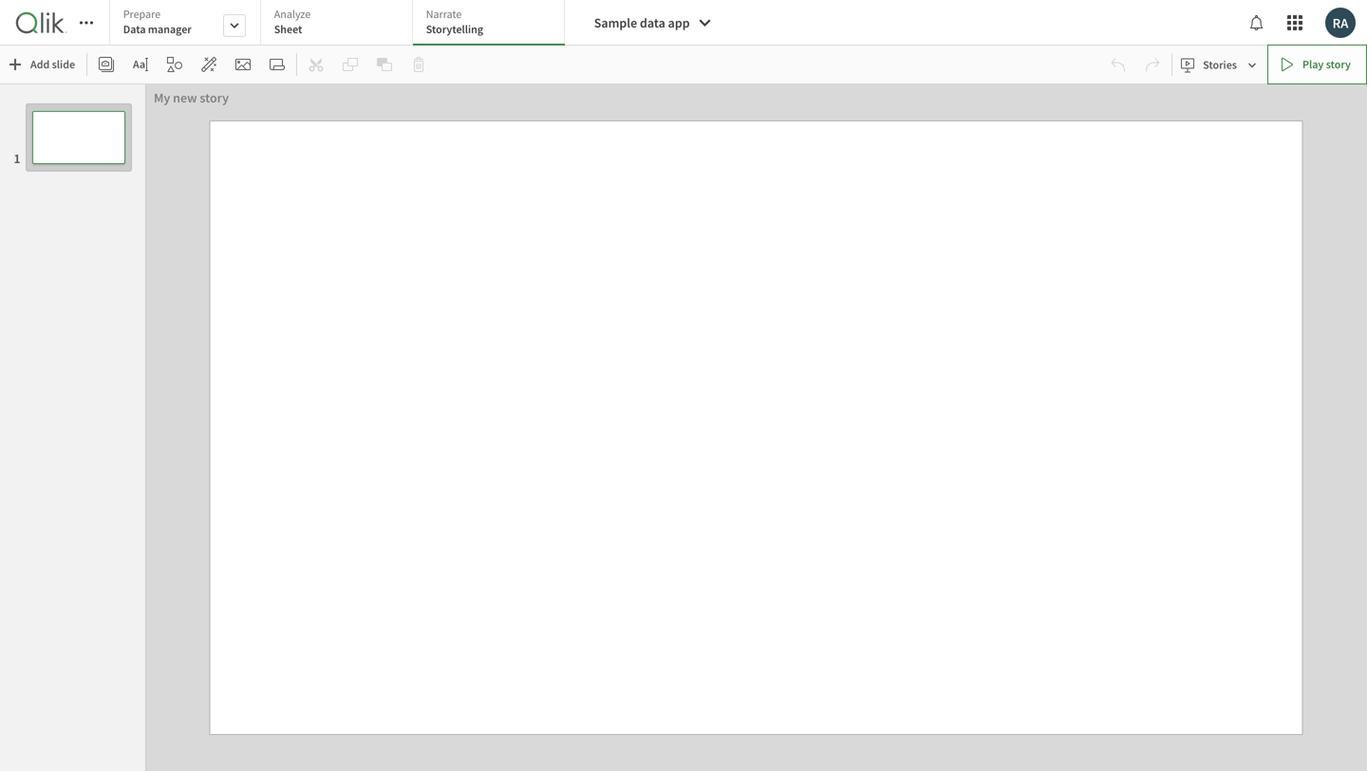 Task type: vqa. For each thing, say whether or not it's contained in the screenshot.
Sample
yes



Task type: locate. For each thing, give the bounding box(es) containing it.
analyze sheet
[[274, 7, 311, 37]]

ra
[[1333, 14, 1348, 32]]

story right new at the left top of the page
[[200, 89, 229, 106]]

stories button
[[1176, 50, 1264, 80]]

snapshot library image
[[99, 57, 114, 72]]

prepare
[[123, 7, 161, 21]]

sample data app button
[[579, 8, 724, 38]]

shapes library image
[[167, 57, 182, 72]]

story
[[1326, 57, 1351, 72], [200, 89, 229, 106]]

1 vertical spatial story
[[200, 89, 229, 106]]

media objects image
[[235, 57, 251, 72]]

0 horizontal spatial story
[[200, 89, 229, 106]]

story right play
[[1326, 57, 1351, 72]]

0 vertical spatial story
[[1326, 57, 1351, 72]]

sheet
[[274, 22, 302, 37]]

play
[[1302, 57, 1324, 72]]

data
[[123, 22, 146, 37]]

1 horizontal spatial story
[[1326, 57, 1351, 72]]

sheet library image
[[270, 57, 285, 72]]

tab list containing prepare
[[109, 0, 571, 47]]

my new story
[[154, 89, 229, 106]]

tab list
[[109, 0, 571, 47]]



Task type: describe. For each thing, give the bounding box(es) containing it.
play story button
[[1267, 45, 1367, 84]]

tab list inside "ra" application
[[109, 0, 571, 47]]

my
[[154, 89, 170, 106]]

story inside button
[[1326, 57, 1351, 72]]

sample data app
[[594, 14, 690, 31]]

analyze
[[274, 7, 311, 21]]

ra application
[[0, 0, 1367, 772]]

sample
[[594, 14, 637, 31]]

new
[[173, 89, 197, 106]]

add
[[30, 57, 50, 72]]

add slide
[[30, 57, 75, 72]]

data
[[640, 14, 665, 31]]

manager
[[148, 22, 192, 37]]

prepare data manager
[[123, 7, 192, 37]]

text objects image
[[133, 57, 148, 72]]

narrate storytelling
[[426, 7, 483, 37]]

ra button
[[1325, 8, 1356, 38]]

play story
[[1302, 57, 1351, 72]]

narrate
[[426, 7, 462, 21]]

slide
[[52, 57, 75, 72]]

app
[[668, 14, 690, 31]]

add slide button
[[4, 49, 83, 80]]

effects library image
[[201, 57, 217, 72]]

stories
[[1203, 57, 1237, 72]]

storytelling
[[426, 22, 483, 37]]



